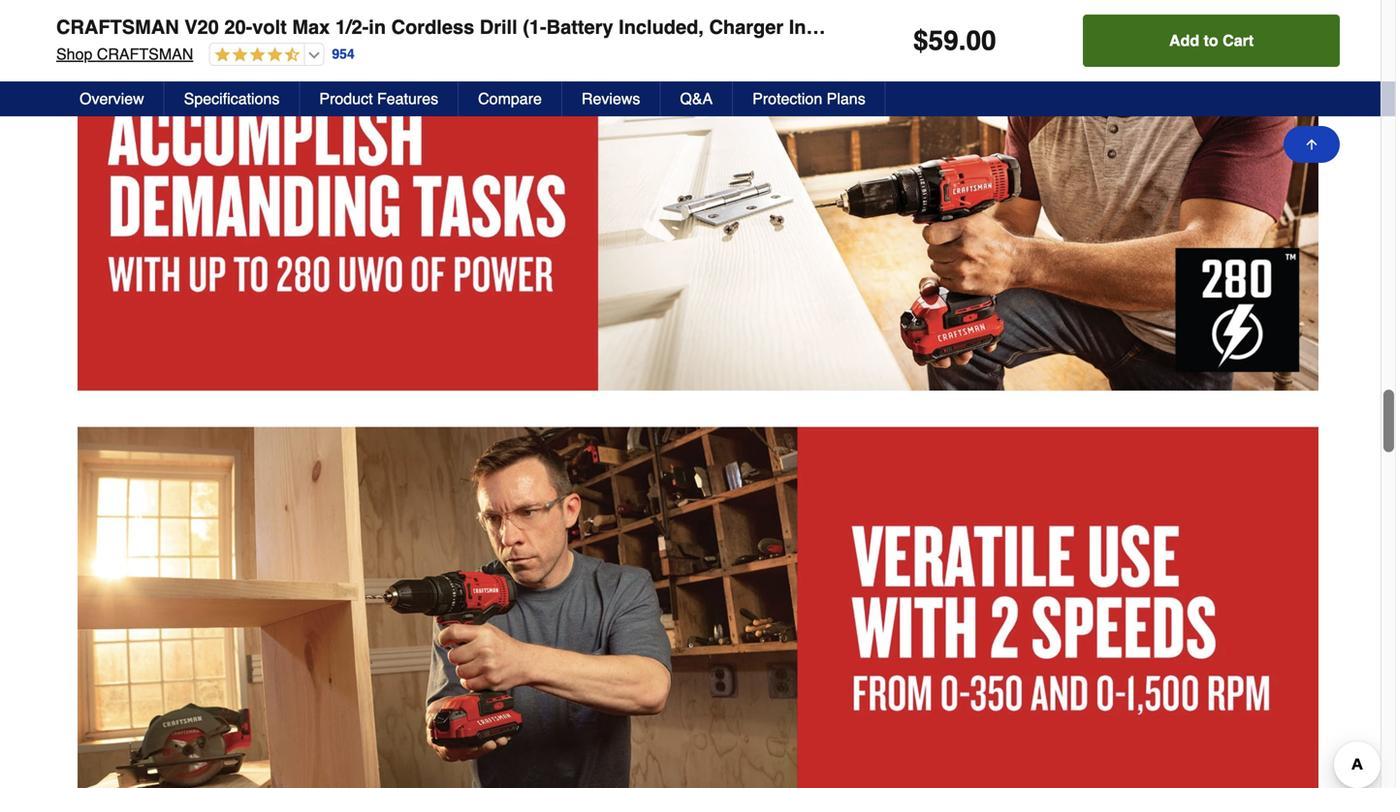 Task type: describe. For each thing, give the bounding box(es) containing it.
reviews
[[582, 90, 640, 108]]

20-
[[224, 16, 252, 38]]

add
[[1169, 32, 1199, 49]]

$ 59 . 00
[[913, 25, 996, 56]]

q&a button
[[661, 81, 733, 116]]

included)
[[789, 16, 875, 38]]

overview button
[[60, 81, 164, 116]]

v20
[[184, 16, 219, 38]]

product features
[[319, 90, 438, 108]]

plans
[[827, 90, 865, 108]]

overview
[[79, 90, 144, 108]]

to
[[1204, 32, 1218, 49]]

arrow up image
[[1304, 137, 1319, 152]]

charger
[[709, 16, 783, 38]]

cordless
[[391, 16, 474, 38]]

compare button
[[459, 81, 562, 116]]

00
[[966, 25, 996, 56]]

59
[[928, 25, 959, 56]]

craftsman v20 20-volt max 1/2-in cordless drill (1-battery included, charger included)
[[56, 16, 875, 38]]

954
[[332, 46, 355, 62]]

protection plans
[[752, 90, 865, 108]]

specifications
[[184, 90, 280, 108]]

battery
[[546, 16, 613, 38]]

1/2-
[[335, 16, 369, 38]]

0 vertical spatial craftsman
[[56, 16, 179, 38]]

1 vertical spatial craftsman
[[97, 45, 193, 63]]



Task type: vqa. For each thing, say whether or not it's contained in the screenshot.
Protection
yes



Task type: locate. For each thing, give the bounding box(es) containing it.
specifications button
[[164, 81, 300, 116]]

drill
[[480, 16, 517, 38]]

craftsman up overview button at top
[[97, 45, 193, 63]]

add to cart button
[[1083, 15, 1340, 67]]

craftsman up shop craftsman
[[56, 16, 179, 38]]

shop craftsman
[[56, 45, 193, 63]]

add to cart
[[1169, 32, 1254, 49]]

shop
[[56, 45, 92, 63]]

q&a
[[680, 90, 713, 108]]

protection
[[752, 90, 822, 108]]

craftsman
[[56, 16, 179, 38], [97, 45, 193, 63]]

compare
[[478, 90, 542, 108]]

.
[[959, 25, 966, 56]]

protection plans button
[[733, 81, 886, 116]]

(1-
[[523, 16, 546, 38]]

volt
[[252, 16, 287, 38]]

product features button
[[300, 81, 459, 116]]

max
[[292, 16, 330, 38]]

features
[[377, 90, 438, 108]]

4.5 stars image
[[210, 47, 300, 64]]

$
[[913, 25, 928, 56]]

product
[[319, 90, 373, 108]]

in
[[369, 16, 386, 38]]

reviews button
[[562, 81, 661, 116]]

included,
[[619, 16, 704, 38]]

cart
[[1223, 32, 1254, 49]]



